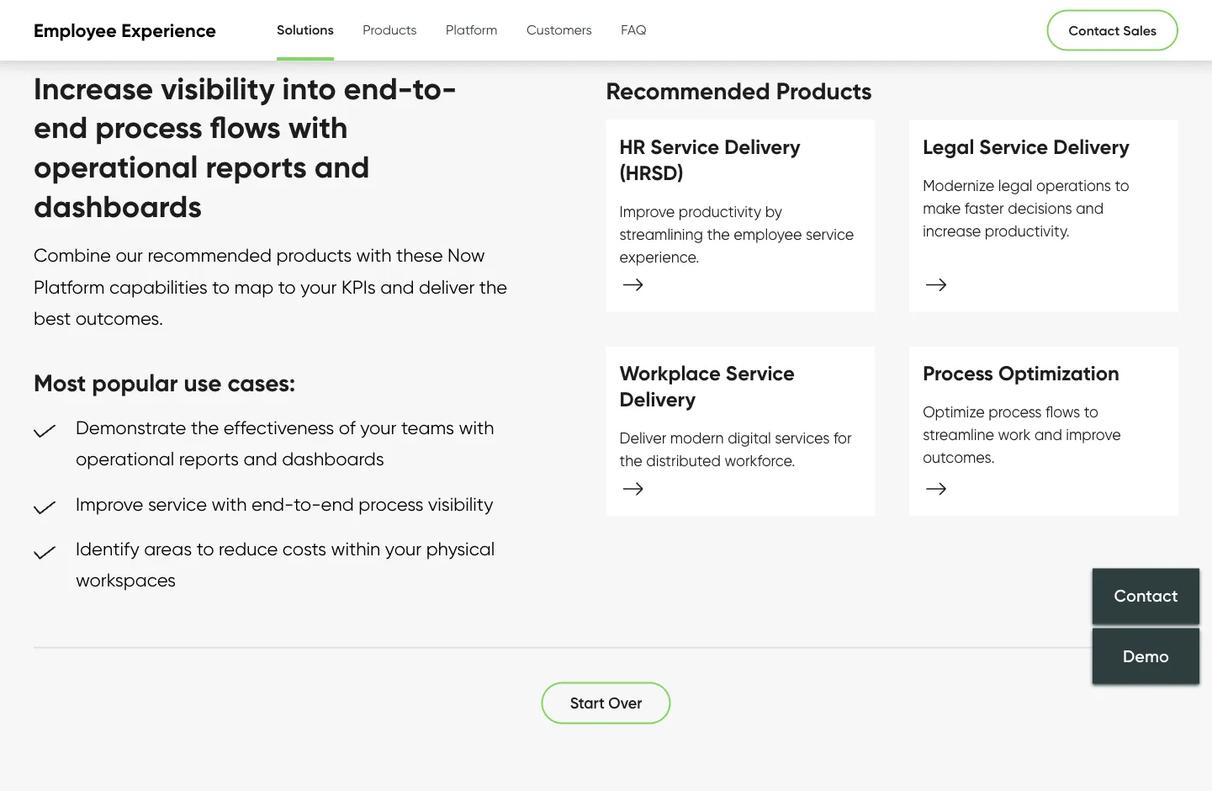 Task type: locate. For each thing, give the bounding box(es) containing it.
use
[[184, 368, 222, 398]]

deliver modern digital services for the distributed workforce.
[[620, 429, 852, 470]]

end- up reduce
[[252, 493, 294, 515]]

1 vertical spatial visibility
[[428, 493, 493, 515]]

1 vertical spatial to-
[[294, 493, 321, 515]]

experience
[[121, 19, 216, 42]]

your right of
[[360, 417, 397, 439]]

end- down 'products' link
[[344, 70, 413, 108]]

end- inside increase visibility into end-to- end process flows with operational reports and dashboards
[[344, 70, 413, 108]]

to right the map
[[278, 276, 296, 298]]

1 vertical spatial service
[[148, 493, 207, 515]]

1 vertical spatial your
[[360, 417, 397, 439]]

the inside combine our recommended products with these now platform capabilities to map to your kpis and deliver the best outcomes.
[[479, 276, 508, 298]]

0 vertical spatial products
[[363, 21, 417, 37]]

to- down platform link
[[413, 70, 457, 108]]

outcomes.
[[75, 307, 163, 330], [923, 448, 995, 467]]

end for service
[[321, 493, 354, 515]]

visibility inside increase visibility into end-to- end process flows with operational reports and dashboards
[[161, 70, 275, 108]]

0 vertical spatial process
[[95, 109, 202, 147]]

work
[[998, 425, 1031, 444]]

map
[[234, 276, 274, 298]]

delivery up 'operations'
[[1054, 134, 1130, 160]]

0 horizontal spatial end-
[[252, 493, 294, 515]]

to inside optimize process flows to streamline work and improve outcomes.
[[1084, 403, 1099, 421]]

dashboards up "our"
[[34, 188, 202, 226]]

your inside demonstrate the effectiveness of your teams with operational reports and dashboards
[[360, 417, 397, 439]]

improve
[[620, 202, 675, 221], [76, 493, 143, 515]]

1 horizontal spatial platform
[[446, 21, 498, 37]]

0 horizontal spatial service
[[148, 493, 207, 515]]

service right employee
[[806, 225, 854, 244]]

the inside deliver modern digital services for the distributed workforce.
[[620, 452, 643, 470]]

operations
[[1037, 176, 1112, 195]]

service for workplace
[[726, 361, 795, 387]]

service inside hr service delivery (hrsd)
[[651, 134, 720, 160]]

service up digital
[[726, 361, 795, 387]]

delivery inside workplace service delivery
[[620, 387, 696, 413]]

2 vertical spatial your
[[385, 538, 422, 560]]

1 horizontal spatial outcomes.
[[923, 448, 995, 467]]

0 vertical spatial platform
[[446, 21, 498, 37]]

1 horizontal spatial delivery
[[725, 134, 801, 160]]

optimize
[[923, 403, 985, 421]]

workspaces
[[76, 569, 176, 592]]

0 horizontal spatial delivery
[[620, 387, 696, 413]]

0 horizontal spatial service
[[651, 134, 720, 160]]

visibility down experience
[[161, 70, 275, 108]]

operational down demonstrate
[[76, 448, 174, 470]]

by
[[765, 202, 782, 221]]

2 horizontal spatial delivery
[[1054, 134, 1130, 160]]

0 horizontal spatial platform
[[34, 276, 105, 298]]

0 horizontal spatial process
[[95, 109, 202, 147]]

demo link
[[1093, 628, 1200, 684]]

streamlining
[[620, 225, 703, 244]]

to- inside increase visibility into end-to- end process flows with operational reports and dashboards
[[413, 70, 457, 108]]

0 horizontal spatial dashboards
[[34, 188, 202, 226]]

0 horizontal spatial to-
[[294, 493, 321, 515]]

with
[[288, 109, 348, 147], [356, 244, 392, 267], [459, 417, 494, 439], [212, 493, 247, 515]]

0 horizontal spatial visibility
[[161, 70, 275, 108]]

the down now
[[479, 276, 508, 298]]

delivery down workplace
[[620, 387, 696, 413]]

improve up streamlining on the top of the page
[[620, 202, 675, 221]]

make
[[923, 199, 961, 217]]

and inside demonstrate the effectiveness of your teams with operational reports and dashboards
[[244, 448, 277, 470]]

service up areas on the left
[[148, 493, 207, 515]]

customers link
[[527, 0, 592, 59]]

0 vertical spatial visibility
[[161, 70, 275, 108]]

0 vertical spatial end-
[[344, 70, 413, 108]]

dashboards inside demonstrate the effectiveness of your teams with operational reports and dashboards
[[282, 448, 384, 470]]

reports inside demonstrate the effectiveness of your teams with operational reports and dashboards
[[179, 448, 239, 470]]

0 vertical spatial dashboards
[[34, 188, 202, 226]]

0 horizontal spatial outcomes.
[[75, 307, 163, 330]]

0 vertical spatial your
[[301, 276, 337, 298]]

with up "kpis"
[[356, 244, 392, 267]]

with up reduce
[[212, 493, 247, 515]]

employee
[[734, 225, 802, 244]]

demonstrate
[[76, 417, 186, 439]]

to left the map
[[212, 276, 230, 298]]

delivery
[[725, 134, 801, 160], [1054, 134, 1130, 160], [620, 387, 696, 413]]

1 horizontal spatial service
[[806, 225, 854, 244]]

your right within
[[385, 538, 422, 560]]

1 vertical spatial dashboards
[[282, 448, 384, 470]]

process up work
[[989, 403, 1042, 421]]

1 horizontal spatial end
[[321, 493, 354, 515]]

1 horizontal spatial flows
[[1046, 403, 1081, 421]]

1 vertical spatial contact
[[1115, 585, 1179, 606]]

1 vertical spatial process
[[989, 403, 1042, 421]]

demonstrate the effectiveness of your teams with operational reports and dashboards
[[76, 417, 494, 470]]

1 horizontal spatial service
[[726, 361, 795, 387]]

contact up demo link
[[1115, 585, 1179, 606]]

service for hr
[[651, 134, 720, 160]]

of
[[339, 417, 356, 439]]

1 horizontal spatial end-
[[344, 70, 413, 108]]

end- for into
[[344, 70, 413, 108]]

service up the legal
[[980, 134, 1049, 160]]

0 vertical spatial outcomes.
[[75, 307, 163, 330]]

1 vertical spatial platform
[[34, 276, 105, 298]]

process down increase
[[95, 109, 202, 147]]

end-
[[344, 70, 413, 108], [252, 493, 294, 515]]

end for visibility
[[34, 109, 88, 147]]

popular
[[92, 368, 178, 398]]

process for flows
[[95, 109, 202, 147]]

and inside increase visibility into end-to- end process flows with operational reports and dashboards
[[314, 148, 370, 186]]

deliver
[[620, 429, 667, 448]]

0 vertical spatial service
[[806, 225, 854, 244]]

outcomes. down capabilities
[[75, 307, 163, 330]]

service inside workplace service delivery
[[726, 361, 795, 387]]

0 vertical spatial end
[[34, 109, 88, 147]]

operational inside increase visibility into end-to- end process flows with operational reports and dashboards
[[34, 148, 198, 186]]

0 vertical spatial flows
[[210, 109, 281, 147]]

process for visibility
[[359, 493, 424, 515]]

outcomes. inside optimize process flows to streamline work and improve outcomes.
[[923, 448, 995, 467]]

1 vertical spatial operational
[[76, 448, 174, 470]]

1 horizontal spatial improve
[[620, 202, 675, 221]]

1 vertical spatial reports
[[179, 448, 239, 470]]

1 horizontal spatial products
[[776, 76, 872, 106]]

service
[[806, 225, 854, 244], [148, 493, 207, 515]]

platform right 'products' link
[[446, 21, 498, 37]]

the
[[707, 225, 730, 244], [479, 276, 508, 298], [191, 417, 219, 439], [620, 452, 643, 470]]

0 vertical spatial to-
[[413, 70, 457, 108]]

end up within
[[321, 493, 354, 515]]

within
[[331, 538, 381, 560]]

legal
[[999, 176, 1033, 195]]

effectiveness
[[224, 417, 334, 439]]

1 vertical spatial outcomes.
[[923, 448, 995, 467]]

0 horizontal spatial end
[[34, 109, 88, 147]]

process
[[95, 109, 202, 147], [989, 403, 1042, 421], [359, 493, 424, 515]]

most
[[34, 368, 86, 398]]

sales
[[1124, 22, 1157, 39]]

to
[[1115, 176, 1130, 195], [212, 276, 230, 298], [278, 276, 296, 298], [1084, 403, 1099, 421], [197, 538, 214, 560]]

products
[[363, 21, 417, 37], [776, 76, 872, 106]]

dashboards down of
[[282, 448, 384, 470]]

your
[[301, 276, 337, 298], [360, 417, 397, 439], [385, 538, 422, 560]]

most popular use cases:
[[34, 368, 296, 398]]

process up within
[[359, 493, 424, 515]]

1 vertical spatial products
[[776, 76, 872, 106]]

visibility up physical
[[428, 493, 493, 515]]

0 vertical spatial improve
[[620, 202, 675, 221]]

1 vertical spatial flows
[[1046, 403, 1081, 421]]

platform
[[446, 21, 498, 37], [34, 276, 105, 298]]

capabilities
[[109, 276, 208, 298]]

dashboards
[[34, 188, 202, 226], [282, 448, 384, 470]]

1 vertical spatial improve
[[76, 493, 143, 515]]

improve inside 'improve productivity by streamlining the employee service experience.'
[[620, 202, 675, 221]]

optimization
[[999, 361, 1120, 387]]

2 horizontal spatial service
[[980, 134, 1049, 160]]

services
[[775, 429, 830, 448]]

service for legal
[[980, 134, 1049, 160]]

end inside increase visibility into end-to- end process flows with operational reports and dashboards
[[34, 109, 88, 147]]

decisions
[[1008, 199, 1073, 217]]

with right teams
[[459, 417, 494, 439]]

2 vertical spatial process
[[359, 493, 424, 515]]

0 vertical spatial contact
[[1069, 22, 1120, 39]]

delivery inside hr service delivery (hrsd)
[[725, 134, 801, 160]]

improve
[[1066, 425, 1121, 444]]

0 vertical spatial reports
[[206, 148, 307, 186]]

1 horizontal spatial to-
[[413, 70, 457, 108]]

to inside modernize legal operations to make faster decisions and increase productivity.
[[1115, 176, 1130, 195]]

the down deliver
[[620, 452, 643, 470]]

your inside combine our recommended products with these now platform capabilities to map to your kpis and deliver the best outcomes.
[[301, 276, 337, 298]]

service
[[651, 134, 720, 160], [980, 134, 1049, 160], [726, 361, 795, 387]]

to up improve on the bottom of page
[[1084, 403, 1099, 421]]

productivity
[[679, 202, 762, 221]]

modernize
[[923, 176, 995, 195]]

combine our recommended products with these now platform capabilities to map to your kpis and deliver the best outcomes.
[[34, 244, 508, 330]]

contact left sales
[[1069, 22, 1120, 39]]

operational
[[34, 148, 198, 186], [76, 448, 174, 470]]

outcomes. down streamline
[[923, 448, 995, 467]]

deliver
[[419, 276, 475, 298]]

to right areas on the left
[[197, 538, 214, 560]]

to- up costs
[[294, 493, 321, 515]]

with down into
[[288, 109, 348, 147]]

the down productivity
[[707, 225, 730, 244]]

platform down combine on the left of the page
[[34, 276, 105, 298]]

to- for with
[[294, 493, 321, 515]]

contact
[[1069, 22, 1120, 39], [1115, 585, 1179, 606]]

delivery for legal service delivery
[[1054, 134, 1130, 160]]

your down "products" in the left of the page
[[301, 276, 337, 298]]

end down increase
[[34, 109, 88, 147]]

reduce
[[219, 538, 278, 560]]

delivery down recommended products on the top of page
[[725, 134, 801, 160]]

process inside increase visibility into end-to- end process flows with operational reports and dashboards
[[95, 109, 202, 147]]

delivery for workplace service delivery
[[620, 387, 696, 413]]

to right 'operations'
[[1115, 176, 1130, 195]]

0 horizontal spatial flows
[[210, 109, 281, 147]]

the down use
[[191, 417, 219, 439]]

reports
[[206, 148, 307, 186], [179, 448, 239, 470]]

1 vertical spatial end
[[321, 493, 354, 515]]

and
[[314, 148, 370, 186], [1076, 199, 1104, 217], [380, 276, 414, 298], [1035, 425, 1063, 444], [244, 448, 277, 470]]

improve for hr service delivery (hrsd)
[[620, 202, 675, 221]]

0 horizontal spatial improve
[[76, 493, 143, 515]]

service up (hrsd)
[[651, 134, 720, 160]]

with inside combine our recommended products with these now platform capabilities to map to your kpis and deliver the best outcomes.
[[356, 244, 392, 267]]

1 horizontal spatial process
[[359, 493, 424, 515]]

legal service delivery
[[923, 134, 1130, 160]]

workforce.
[[725, 452, 796, 470]]

improve up identify
[[76, 493, 143, 515]]

1 horizontal spatial dashboards
[[282, 448, 384, 470]]

2 horizontal spatial process
[[989, 403, 1042, 421]]

0 vertical spatial operational
[[34, 148, 198, 186]]

faster
[[965, 199, 1004, 217]]

best
[[34, 307, 71, 330]]

operational down increase
[[34, 148, 198, 186]]

and inside combine our recommended products with these now platform capabilities to map to your kpis and deliver the best outcomes.
[[380, 276, 414, 298]]

1 vertical spatial end-
[[252, 493, 294, 515]]



Task type: describe. For each thing, give the bounding box(es) containing it.
platform inside combine our recommended products with these now platform capabilities to map to your kpis and deliver the best outcomes.
[[34, 276, 105, 298]]

0 horizontal spatial products
[[363, 21, 417, 37]]

contact sales link
[[1047, 10, 1179, 51]]

flows inside increase visibility into end-to- end process flows with operational reports and dashboards
[[210, 109, 281, 147]]

with inside increase visibility into end-to- end process flows with operational reports and dashboards
[[288, 109, 348, 147]]

areas
[[144, 538, 192, 560]]

outcomes. inside combine our recommended products with these now platform capabilities to map to your kpis and deliver the best outcomes.
[[75, 307, 163, 330]]

recommended
[[606, 76, 771, 106]]

physical
[[426, 538, 495, 560]]

process
[[923, 361, 994, 387]]

streamline
[[923, 425, 995, 444]]

start
[[570, 694, 605, 713]]

delivery for hr service delivery (hrsd)
[[725, 134, 801, 160]]

improve service with end-to-end process visibility
[[76, 493, 493, 515]]

modernize legal operations to make faster decisions and increase productivity.
[[923, 176, 1130, 240]]

hr
[[620, 134, 646, 160]]

improve for demonstrate the effectiveness of your teams with operational reports and dashboards
[[76, 493, 143, 515]]

contact for contact
[[1115, 585, 1179, 606]]

process optimization
[[923, 361, 1120, 387]]

with inside demonstrate the effectiveness of your teams with operational reports and dashboards
[[459, 417, 494, 439]]

to- for into
[[413, 70, 457, 108]]

optimize process flows to streamline work and improve outcomes.
[[923, 403, 1121, 467]]

workplace service delivery
[[620, 361, 795, 413]]

digital
[[728, 429, 771, 448]]

into
[[282, 70, 336, 108]]

combine
[[34, 244, 111, 267]]

solutions link
[[277, 0, 334, 63]]

process inside optimize process flows to streamline work and improve outcomes.
[[989, 403, 1042, 421]]

the inside demonstrate the effectiveness of your teams with operational reports and dashboards
[[191, 417, 219, 439]]

over
[[609, 694, 642, 713]]

platform link
[[446, 0, 498, 59]]

increase visibility into end-to- end process flows with operational reports and dashboards
[[34, 70, 457, 226]]

costs
[[283, 538, 327, 560]]

recommended
[[148, 244, 272, 267]]

improve productivity by streamlining the employee service experience.
[[620, 202, 854, 266]]

contact sales
[[1069, 22, 1157, 39]]

start over
[[570, 694, 642, 713]]

contact link
[[1093, 568, 1200, 624]]

for
[[834, 429, 852, 448]]

cases:
[[228, 368, 296, 398]]

flows inside optimize process flows to streamline work and improve outcomes.
[[1046, 403, 1081, 421]]

faq
[[621, 21, 647, 37]]

products link
[[363, 0, 417, 59]]

contact for contact sales
[[1069, 22, 1120, 39]]

to inside identify areas to reduce costs within your physical workspaces
[[197, 538, 214, 560]]

experience.
[[620, 248, 700, 266]]

operational inside demonstrate the effectiveness of your teams with operational reports and dashboards
[[76, 448, 174, 470]]

teams
[[401, 417, 454, 439]]

identify areas to reduce costs within your physical workspaces
[[76, 538, 495, 592]]

your inside identify areas to reduce costs within your physical workspaces
[[385, 538, 422, 560]]

employee experience
[[34, 19, 216, 42]]

customers
[[527, 21, 592, 37]]

now
[[448, 244, 485, 267]]

kpis
[[342, 276, 376, 298]]

and inside optimize process flows to streamline work and improve outcomes.
[[1035, 425, 1063, 444]]

workplace
[[620, 361, 721, 387]]

(hrsd)
[[620, 161, 684, 186]]

hr service delivery (hrsd)
[[620, 134, 801, 186]]

the inside 'improve productivity by streamlining the employee service experience.'
[[707, 225, 730, 244]]

start over link
[[542, 683, 671, 725]]

recommended products
[[606, 76, 872, 106]]

service inside 'improve productivity by streamlining the employee service experience.'
[[806, 225, 854, 244]]

employee
[[34, 19, 117, 42]]

increase
[[34, 70, 153, 108]]

1 horizontal spatial visibility
[[428, 493, 493, 515]]

legal
[[923, 134, 975, 160]]

modern
[[671, 429, 724, 448]]

our
[[116, 244, 143, 267]]

dashboards inside increase visibility into end-to- end process flows with operational reports and dashboards
[[34, 188, 202, 226]]

identify
[[76, 538, 139, 560]]

and inside modernize legal operations to make faster decisions and increase productivity.
[[1076, 199, 1104, 217]]

reports inside increase visibility into end-to- end process flows with operational reports and dashboards
[[206, 148, 307, 186]]

increase
[[923, 222, 981, 240]]

solutions
[[277, 21, 334, 38]]

end- for with
[[252, 493, 294, 515]]

productivity.
[[985, 222, 1070, 240]]

distributed
[[647, 452, 721, 470]]

demo
[[1123, 645, 1170, 666]]

faq link
[[621, 0, 647, 59]]

these
[[396, 244, 443, 267]]

products
[[276, 244, 352, 267]]



Task type: vqa. For each thing, say whether or not it's contained in the screenshot.


